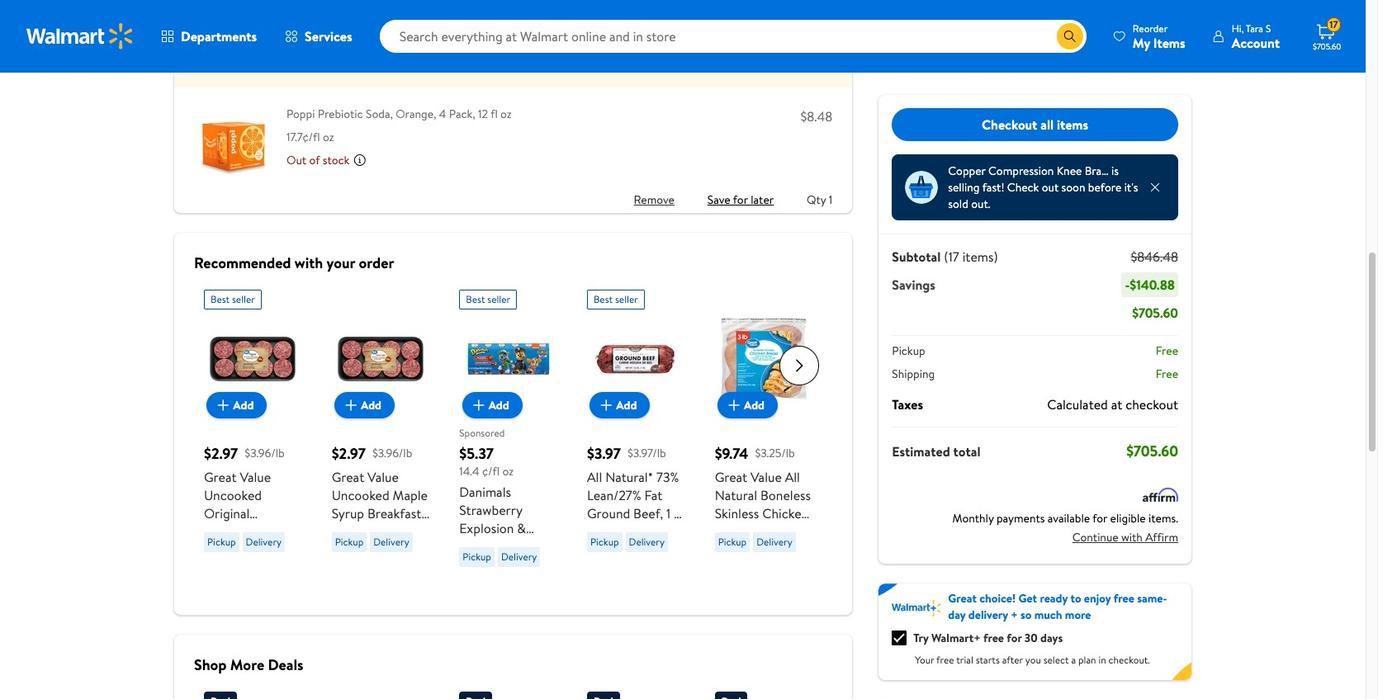 Task type: locate. For each thing, give the bounding box(es) containing it.
value for maple
[[368, 469, 399, 487]]

best inside "$3.97" group
[[594, 293, 613, 307]]

free
[[1156, 343, 1179, 359], [1156, 366, 1179, 382]]

$9.74 $3.25/lb great value all natural boneless skinless chicken breasts, 3 lb (frozen)
[[715, 444, 811, 559]]

value inside $9.74 $3.25/lb great value all natural boneless skinless chicken breasts, 3 lb (frozen)
[[751, 469, 782, 487]]

uncooked for syrup
[[332, 487, 390, 505]]

orange,
[[396, 106, 437, 122]]

add inside "$3.97" group
[[616, 397, 637, 414]]

banner
[[879, 584, 1192, 681]]

add button
[[207, 393, 267, 419], [335, 393, 395, 419], [462, 393, 523, 419], [590, 393, 650, 419], [718, 393, 778, 419]]

uncooked inside $2.97 $3.96/lb great value uncooked maple syrup breakfast pork sausage patties 12 oz package
[[332, 487, 390, 505]]

breakfast inside $2.97 $3.96/lb great value uncooked original breakfast pork sausage patties 12 oz package
[[204, 523, 258, 541]]

starts
[[976, 653, 1000, 667]]

add to cart image inside $9.74 "group"
[[724, 396, 744, 416]]

lb right 3
[[774, 523, 784, 541]]

package inside $2.97 $3.96/lb great value uncooked maple syrup breakfast pork sausage patties 12 oz package
[[332, 559, 379, 578]]

2 add to cart image from the left
[[724, 396, 744, 416]]

seller for $2.97
[[232, 293, 255, 307]]

delivery
[[969, 607, 1009, 624]]

$3.96/lb inside $2.97 $3.96/lb great value uncooked maple syrup breakfast pork sausage patties 12 oz package
[[373, 445, 412, 462]]

3 seller from the left
[[615, 293, 638, 307]]

pack
[[503, 556, 530, 574]]

1 horizontal spatial seller
[[488, 293, 511, 307]]

maple
[[393, 487, 428, 505]]

oz up stock
[[323, 129, 334, 145]]

0 vertical spatial free
[[1156, 343, 1179, 359]]

$2.97 inside $2.97 $3.96/lb great value uncooked original breakfast pork sausage patties 12 oz package
[[204, 444, 238, 464]]

lb inside $3.97 $3.97/lb all natural* 73% lean/27% fat ground beef, 1 lb roll
[[674, 505, 684, 523]]

0 horizontal spatial package
[[234, 559, 282, 578]]

delivery inside "$3.97" group
[[629, 535, 665, 550]]

1 horizontal spatial best
[[466, 293, 485, 307]]

delivery for sausage
[[374, 535, 409, 550]]

save
[[748, 52, 774, 70], [708, 192, 731, 208]]

$705.60 down 17
[[1313, 40, 1342, 52]]

2 horizontal spatial add to cart image
[[597, 396, 616, 416]]

value for original
[[240, 469, 271, 487]]

$846.48
[[1131, 248, 1179, 266]]

value
[[240, 469, 271, 487], [368, 469, 399, 487], [751, 469, 782, 487]]

1 vertical spatial later
[[751, 192, 774, 208]]

days
[[1041, 630, 1063, 647]]

calculated
[[1048, 396, 1108, 414]]

0 vertical spatial free
[[1114, 591, 1135, 607]]

3 best seller from the left
[[594, 293, 638, 307]]

5 add from the left
[[744, 397, 765, 414]]

great inside $9.74 $3.25/lb great value all natural boneless skinless chicken breasts, 3 lb (frozen)
[[715, 469, 748, 487]]

delivery down the chicken in the bottom of the page
[[757, 535, 793, 550]]

is
[[1112, 163, 1119, 179]]

2 horizontal spatial best
[[594, 293, 613, 307]]

best inside $5.37 group
[[466, 293, 485, 307]]

0 horizontal spatial $2.97
[[204, 444, 238, 464]]

all down $3.25/lb
[[785, 469, 800, 487]]

value inside $2.97 $3.96/lb great value uncooked original breakfast pork sausage patties 12 oz package
[[240, 469, 271, 487]]

$2.97 up the syrup
[[332, 444, 366, 464]]

1 add from the left
[[233, 397, 254, 414]]

1 horizontal spatial all
[[1041, 115, 1054, 134]]

delivery down beef,
[[629, 535, 665, 550]]

1 vertical spatial free
[[1156, 366, 1179, 382]]

$2.97 group
[[204, 284, 302, 578], [332, 284, 430, 578]]

1 horizontal spatial lb
[[774, 523, 784, 541]]

seller for $3.97
[[615, 293, 638, 307]]

0 horizontal spatial pork
[[261, 523, 288, 541]]

sausage down "maple"
[[361, 523, 407, 541]]

2 seller from the left
[[488, 293, 511, 307]]

seller inside $2.97 group
[[232, 293, 255, 307]]

1 horizontal spatial with
[[1122, 529, 1143, 546]]

eligible
[[1111, 511, 1146, 527]]

0 vertical spatial all
[[777, 52, 790, 70]]

2 package from the left
[[332, 559, 379, 578]]

0 horizontal spatial all
[[777, 52, 790, 70]]

$5.37
[[460, 444, 494, 464]]

1 vertical spatial all
[[1041, 115, 1054, 134]]

checkout
[[1126, 396, 1179, 414]]

0 horizontal spatial all
[[587, 469, 602, 487]]

1 horizontal spatial value
[[368, 469, 399, 487]]

2 horizontal spatial seller
[[615, 293, 638, 307]]

all
[[587, 469, 602, 487], [785, 469, 800, 487]]

0 horizontal spatial best
[[211, 293, 230, 307]]

oz right ¢/fl
[[503, 464, 514, 480]]

pickup for great value uncooked maple syrup breakfast pork sausage patties 12 oz package
[[335, 535, 364, 550]]

best for $2.97
[[211, 293, 230, 307]]

fl.
[[542, 574, 555, 592]]

1 right qty
[[829, 192, 833, 208]]

danimals
[[460, 483, 511, 501]]

prebiotic
[[318, 106, 363, 122]]

1 horizontal spatial uncooked
[[332, 487, 390, 505]]

0 horizontal spatial patties
[[253, 541, 292, 559]]

count
[[460, 610, 495, 628]]

uncooked inside $2.97 $3.96/lb great value uncooked original breakfast pork sausage patties 12 oz package
[[204, 487, 262, 505]]

0 horizontal spatial save
[[708, 192, 731, 208]]

1 best from the left
[[211, 293, 230, 307]]

add to cart image
[[213, 396, 233, 416], [469, 396, 489, 416], [597, 396, 616, 416]]

1 horizontal spatial add to cart image
[[469, 396, 489, 416]]

pickup for great value all natural boneless skinless chicken breasts, 3 lb (frozen)
[[718, 535, 747, 550]]

free left trial
[[937, 653, 955, 667]]

$705.60
[[1313, 40, 1342, 52], [1133, 304, 1179, 322], [1127, 441, 1179, 462]]

1 $3.96/lb from the left
[[245, 445, 285, 462]]

soda,
[[366, 106, 393, 122]]

after
[[1003, 653, 1023, 667]]

1 horizontal spatial save
[[748, 52, 774, 70]]

0 horizontal spatial best seller
[[211, 293, 255, 307]]

save all for later
[[748, 52, 840, 70]]

add to cart image
[[341, 396, 361, 416], [724, 396, 744, 416]]

1 $2.97 group from the left
[[204, 284, 302, 578]]

for left qty
[[733, 192, 748, 208]]

free up starts
[[984, 630, 1004, 647]]

add for second add button from the left
[[361, 397, 382, 414]]

$3.96/lb for great value uncooked original breakfast pork sausage patties 12 oz package
[[245, 445, 285, 462]]

hi,
[[1232, 21, 1244, 35]]

3 add to cart image from the left
[[597, 396, 616, 416]]

natural*
[[606, 469, 654, 487]]

$2.97 for great value uncooked maple syrup breakfast pork sausage patties 12 oz package
[[332, 444, 366, 464]]

delivery down original on the left of the page
[[246, 535, 282, 550]]

$2.97 inside $2.97 $3.96/lb great value uncooked maple syrup breakfast pork sausage patties 12 oz package
[[332, 444, 366, 464]]

0 vertical spatial later
[[813, 52, 840, 70]]

2 value from the left
[[368, 469, 399, 487]]

oz down original on the left of the page
[[219, 559, 231, 578]]

taxes
[[892, 396, 924, 414]]

1 horizontal spatial later
[[813, 52, 840, 70]]

2 horizontal spatial value
[[751, 469, 782, 487]]

sausage inside $2.97 $3.96/lb great value uncooked original breakfast pork sausage patties 12 oz package
[[204, 541, 250, 559]]

$3.97/lb
[[628, 445, 666, 462]]

$2.97 up original on the left of the page
[[204, 444, 238, 464]]

subtotal (17 items)
[[892, 248, 998, 266]]

1 horizontal spatial pork
[[332, 523, 358, 541]]

Search search field
[[380, 20, 1087, 53]]

0 horizontal spatial $2.97 group
[[204, 284, 302, 578]]

out
[[1042, 179, 1059, 196]]

add for add button within the $9.74 "group"
[[744, 397, 765, 414]]

great
[[204, 469, 237, 487], [332, 469, 364, 487], [715, 469, 748, 487], [949, 591, 977, 607]]

1 free from the top
[[1156, 343, 1179, 359]]

0 horizontal spatial $3.96/lb
[[245, 445, 285, 462]]

2 $3.96/lb from the left
[[373, 445, 412, 462]]

1 uncooked from the left
[[204, 487, 262, 505]]

1 inside $3.97 $3.97/lb all natural* 73% lean/27% fat ground beef, 1 lb roll
[[667, 505, 671, 523]]

save for save for later
[[708, 192, 731, 208]]

pickup down ground
[[591, 535, 619, 550]]

30
[[1025, 630, 1038, 647]]

1 horizontal spatial breakfast
[[368, 505, 422, 523]]

natural
[[715, 487, 758, 505]]

delivery for 1
[[629, 535, 665, 550]]

all down $3.97
[[587, 469, 602, 487]]

pickup inside "$3.97" group
[[591, 535, 619, 550]]

best seller inside $5.37 group
[[466, 293, 511, 307]]

3 add from the left
[[489, 397, 509, 414]]

1 add button from the left
[[207, 393, 267, 419]]

2 pork from the left
[[332, 523, 358, 541]]

great up original on the left of the page
[[204, 469, 237, 487]]

3 best from the left
[[594, 293, 613, 307]]

banner containing great choice! get ready to enjoy free same- day delivery + so much more
[[879, 584, 1192, 681]]

choice!
[[980, 591, 1016, 607]]

add to cart image for $2.97
[[341, 396, 361, 416]]

soon
[[1062, 179, 1086, 196]]

for up $8.48
[[793, 52, 810, 70]]

all inside $3.97 $3.97/lb all natural* 73% lean/27% fat ground beef, 1 lb roll
[[587, 469, 602, 487]]

$3.25/lb
[[755, 445, 795, 462]]

for up continue
[[1093, 511, 1108, 527]]

0 horizontal spatial free
[[937, 653, 955, 667]]

1 horizontal spatial $2.97
[[332, 444, 366, 464]]

free right enjoy
[[1114, 591, 1135, 607]]

1 $2.97 from the left
[[204, 444, 238, 464]]

pickup up smoothies,
[[463, 550, 491, 564]]

package down the syrup
[[332, 559, 379, 578]]

you
[[1026, 653, 1041, 667]]

2 free from the top
[[1156, 366, 1179, 382]]

0 vertical spatial save
[[748, 52, 774, 70]]

1 vertical spatial free
[[984, 630, 1004, 647]]

$2.97 $3.96/lb great value uncooked maple syrup breakfast pork sausage patties 12 oz package
[[332, 444, 428, 578]]

departments
[[181, 27, 257, 45]]

pickup up shipping
[[892, 343, 926, 359]]

great down $9.74
[[715, 469, 748, 487]]

pork
[[261, 523, 288, 541], [332, 523, 358, 541]]

1 horizontal spatial sausage
[[361, 523, 407, 541]]

0 horizontal spatial value
[[240, 469, 271, 487]]

add for 5th add button from the right
[[233, 397, 254, 414]]

2 best seller from the left
[[466, 293, 511, 307]]

save inside save all for later 'link'
[[748, 52, 774, 70]]

1 horizontal spatial patties
[[332, 541, 371, 559]]

3 add button from the left
[[462, 393, 523, 419]]

$705.60 down $140.88
[[1133, 304, 1179, 322]]

poppi
[[287, 106, 315, 122]]

total
[[954, 442, 981, 461]]

pickup down "skinless"
[[718, 535, 747, 550]]

0 horizontal spatial later
[[751, 192, 774, 208]]

seller inside "$3.97" group
[[615, 293, 638, 307]]

all inside checkout all items button
[[1041, 115, 1054, 134]]

5 add button from the left
[[718, 393, 778, 419]]

later inside 'save for later' button
[[751, 192, 774, 208]]

0 horizontal spatial breakfast
[[204, 523, 258, 541]]

best seller inside "$3.97" group
[[594, 293, 638, 307]]

subtotal
[[892, 248, 941, 266]]

12 inside $2.97 $3.96/lb great value uncooked maple syrup breakfast pork sausage patties 12 oz package
[[374, 541, 386, 559]]

1 horizontal spatial free
[[984, 630, 1004, 647]]

1 horizontal spatial all
[[785, 469, 800, 487]]

1 horizontal spatial $2.97 group
[[332, 284, 430, 578]]

later left qty
[[751, 192, 774, 208]]

$2.97 $3.96/lb great value uncooked original breakfast pork sausage patties 12 oz package
[[204, 444, 292, 578]]

package inside $2.97 $3.96/lb great value uncooked original breakfast pork sausage patties 12 oz package
[[234, 559, 282, 578]]

reorder my items
[[1133, 21, 1186, 52]]

$2.97
[[204, 444, 238, 464], [332, 444, 366, 464]]

1 right beef,
[[667, 505, 671, 523]]

$3.97 $3.97/lb all natural* 73% lean/27% fat ground beef, 1 lb roll
[[587, 444, 684, 541]]

oz down "maple"
[[389, 541, 402, 559]]

more
[[1065, 607, 1092, 624]]

breakfast inside $2.97 $3.96/lb great value uncooked maple syrup breakfast pork sausage patties 12 oz package
[[368, 505, 422, 523]]

0 vertical spatial $705.60
[[1313, 40, 1342, 52]]

package down original on the left of the page
[[234, 559, 282, 578]]

pickup down original on the left of the page
[[207, 535, 236, 550]]

best seller for $3.97
[[594, 293, 638, 307]]

0 horizontal spatial sausage
[[204, 541, 250, 559]]

all inside $9.74 $3.25/lb great value all natural boneless skinless chicken breasts, 3 lb (frozen)
[[785, 469, 800, 487]]

fl
[[491, 106, 498, 122]]

1 vertical spatial 1
[[667, 505, 671, 523]]

mixed
[[460, 538, 494, 556]]

1 seller from the left
[[232, 293, 255, 307]]

1 horizontal spatial $3.96/lb
[[373, 445, 412, 462]]

shop
[[194, 655, 227, 676]]

much
[[1035, 607, 1063, 624]]

with left your
[[295, 253, 323, 274]]

2 all from the left
[[785, 469, 800, 487]]

12 inside $2.97 $3.96/lb great value uncooked original breakfast pork sausage patties 12 oz package
[[204, 559, 215, 578]]

1 patties from the left
[[253, 541, 292, 559]]

add button inside $9.74 "group"
[[718, 393, 778, 419]]

0 horizontal spatial add to cart image
[[213, 396, 233, 416]]

3 value from the left
[[751, 469, 782, 487]]

1 add to cart image from the left
[[213, 396, 233, 416]]

so
[[1021, 607, 1032, 624]]

delivery down "maple"
[[374, 535, 409, 550]]

2 add to cart image from the left
[[469, 396, 489, 416]]

get
[[1019, 591, 1038, 607]]

1 horizontal spatial 1
[[829, 192, 833, 208]]

sausage down original on the left of the page
[[204, 541, 250, 559]]

1 horizontal spatial add to cart image
[[724, 396, 744, 416]]

2 add from the left
[[361, 397, 382, 414]]

2 uncooked from the left
[[332, 487, 390, 505]]

items.
[[1149, 511, 1179, 527]]

best for $3.97
[[594, 293, 613, 307]]

2 patties from the left
[[332, 541, 371, 559]]

add to cart image inside $2.97 group
[[213, 396, 233, 416]]

1 best seller from the left
[[211, 293, 255, 307]]

$2.97 for great value uncooked original breakfast pork sausage patties 12 oz package
[[204, 444, 238, 464]]

day
[[949, 607, 966, 624]]

1 horizontal spatial best seller
[[466, 293, 511, 307]]

best seller
[[211, 293, 255, 307], [466, 293, 511, 307], [594, 293, 638, 307]]

less than x qty image
[[906, 171, 939, 204]]

1 pork from the left
[[261, 523, 288, 541]]

pickup inside $9.74 "group"
[[718, 535, 747, 550]]

$9.74 group
[[715, 284, 813, 559]]

0 horizontal spatial with
[[295, 253, 323, 274]]

1 value from the left
[[240, 469, 271, 487]]

pickup for great value uncooked original breakfast pork sausage patties 12 oz package
[[207, 535, 236, 550]]

patties
[[253, 541, 292, 559], [332, 541, 371, 559]]

free for shipping
[[1156, 366, 1179, 382]]

add inside $9.74 "group"
[[744, 397, 765, 414]]

$3.96/lb inside $2.97 $3.96/lb great value uncooked original breakfast pork sausage patties 12 oz package
[[245, 445, 285, 462]]

lb right beef,
[[674, 505, 684, 523]]

great left choice!
[[949, 591, 977, 607]]

for inside button
[[733, 192, 748, 208]]

patties inside $2.97 $3.96/lb great value uncooked maple syrup breakfast pork sausage patties 12 oz package
[[332, 541, 371, 559]]

add inside $5.37 group
[[489, 397, 509, 414]]

recommended
[[194, 253, 291, 274]]

uncooked
[[204, 487, 262, 505], [332, 487, 390, 505]]

to
[[1071, 591, 1082, 607]]

payments
[[997, 511, 1045, 527]]

0 horizontal spatial lb
[[674, 505, 684, 523]]

for left the 30 on the bottom
[[1007, 630, 1022, 647]]

2 vertical spatial $705.60
[[1127, 441, 1179, 462]]

1 vertical spatial $705.60
[[1133, 304, 1179, 322]]

save inside 'save for later' button
[[708, 192, 731, 208]]

add to cart image inside $5.37 group
[[469, 396, 489, 416]]

1 vertical spatial with
[[1122, 529, 1143, 546]]

free inside great choice! get ready to enjoy free same- day delivery + so much more
[[1114, 591, 1135, 607]]

$3.96/lb up original on the left of the page
[[245, 445, 285, 462]]

$705.60 up the affirm image
[[1127, 441, 1179, 462]]

out
[[287, 152, 307, 168]]

compression
[[989, 163, 1054, 179]]

best
[[211, 293, 230, 307], [466, 293, 485, 307], [594, 293, 613, 307]]

Your free trial starts after you select a plan in checkout. checkbox
[[892, 631, 907, 646]]

delivery down &
[[501, 550, 537, 564]]

variety
[[460, 556, 500, 574]]

a
[[1072, 653, 1076, 667]]

seller inside $5.37 group
[[488, 293, 511, 307]]

shop more deals
[[194, 655, 304, 676]]

delivery inside $5.37 group
[[501, 550, 537, 564]]

4 add button from the left
[[590, 393, 650, 419]]

for inside 'link'
[[793, 52, 810, 70]]

4 add from the left
[[616, 397, 637, 414]]

2 best from the left
[[466, 293, 485, 307]]

save for later
[[708, 192, 774, 208]]

later up $8.48
[[813, 52, 840, 70]]

1 add to cart image from the left
[[341, 396, 361, 416]]

1 horizontal spatial package
[[332, 559, 379, 578]]

1 vertical spatial save
[[708, 192, 731, 208]]

boneless
[[761, 487, 811, 505]]

value inside $2.97 $3.96/lb great value uncooked maple syrup breakfast pork sausage patties 12 oz package
[[368, 469, 399, 487]]

oz inside $2.97 $3.96/lb great value uncooked original breakfast pork sausage patties 12 oz package
[[219, 559, 231, 578]]

lb
[[674, 505, 684, 523], [774, 523, 784, 541]]

oz inside sponsored $5.37 14.4 ¢/fl oz danimals strawberry explosion & mixed berry variety pack smoothies, 3.1 fl. oz. bottles, 12 count
[[503, 464, 514, 480]]

add to cart image inside "$3.97" group
[[597, 396, 616, 416]]

explosion
[[460, 519, 514, 538]]

$3.96/lb up "maple"
[[373, 445, 412, 462]]

great up the syrup
[[332, 469, 364, 487]]

0 vertical spatial 1
[[829, 192, 833, 208]]

0 horizontal spatial uncooked
[[204, 487, 262, 505]]

out of stock info. check back soon! our stock changes quickly – this item may be restocked while you're shopping. tooltip
[[353, 153, 367, 166]]

great for great value uncooked original breakfast pork sausage patties 12 oz package
[[204, 469, 237, 487]]

with down the eligible
[[1122, 529, 1143, 546]]

2 horizontal spatial best seller
[[594, 293, 638, 307]]

3
[[763, 523, 770, 541]]

2 $2.97 from the left
[[332, 444, 366, 464]]

for inside banner
[[1007, 630, 1022, 647]]

great inside $2.97 $3.96/lb great value uncooked maple syrup breakfast pork sausage patties 12 oz package
[[332, 469, 364, 487]]

0 horizontal spatial seller
[[232, 293, 255, 307]]

0 horizontal spatial add to cart image
[[341, 396, 361, 416]]

pickup down the syrup
[[335, 535, 364, 550]]

bottles,
[[482, 592, 526, 610]]

1 all from the left
[[587, 469, 602, 487]]

all inside save all for later 'link'
[[777, 52, 790, 70]]

2 horizontal spatial free
[[1114, 591, 1135, 607]]

great inside $2.97 $3.96/lb great value uncooked original breakfast pork sausage patties 12 oz package
[[204, 469, 237, 487]]

smoothies,
[[460, 574, 523, 592]]

$3.96/lb for great value uncooked maple syrup breakfast pork sausage patties 12 oz package
[[373, 445, 412, 462]]

0 horizontal spatial 1
[[667, 505, 671, 523]]

monthly
[[953, 511, 994, 527]]

1 package from the left
[[234, 559, 282, 578]]

delivery inside $9.74 "group"
[[757, 535, 793, 550]]



Task type: describe. For each thing, give the bounding box(es) containing it.
all for for
[[777, 52, 790, 70]]

in
[[1099, 653, 1107, 667]]

try walmart+ free for 30 days
[[914, 630, 1063, 647]]

add button inside "$3.97" group
[[590, 393, 650, 419]]

Walmart Site-Wide search field
[[380, 20, 1087, 53]]

0 vertical spatial with
[[295, 253, 323, 274]]

add for add button inside the $5.37 group
[[489, 397, 509, 414]]

try
[[914, 630, 929, 647]]

recommended with your order
[[194, 253, 394, 274]]

oz.
[[460, 592, 478, 610]]

17
[[1330, 18, 1339, 32]]

copper
[[949, 163, 986, 179]]

at
[[1112, 396, 1123, 414]]

affirm
[[1146, 529, 1179, 546]]

departments button
[[147, 17, 271, 56]]

my
[[1133, 33, 1151, 52]]

lb inside $9.74 $3.25/lb great value all natural boneless skinless chicken breasts, 3 lb (frozen)
[[774, 523, 784, 541]]

monthly payments available for eligible items. continue with affirm
[[953, 511, 1179, 546]]

oz inside $2.97 $3.96/lb great value uncooked maple syrup breakfast pork sausage patties 12 oz package
[[389, 541, 402, 559]]

12 inside sponsored $5.37 14.4 ¢/fl oz danimals strawberry explosion & mixed berry variety pack smoothies, 3.1 fl. oz. bottles, 12 count
[[529, 592, 540, 610]]

pack,
[[449, 106, 476, 122]]

account
[[1232, 33, 1280, 52]]

qty
[[807, 192, 826, 208]]

+
[[1011, 607, 1018, 624]]

walmart image
[[26, 23, 134, 50]]

fast!
[[983, 179, 1005, 196]]

delivery for patties
[[246, 535, 282, 550]]

great choice! get ready to enjoy free same- day delivery + so much more
[[949, 591, 1168, 624]]

next slide for horizontalscrollerrecommendations list image
[[780, 346, 820, 386]]

select
[[1044, 653, 1069, 667]]

for inside monthly payments available for eligible items. continue with affirm
[[1093, 511, 1108, 527]]

with inside monthly payments available for eligible items. continue with affirm
[[1122, 529, 1143, 546]]

sold
[[949, 196, 969, 212]]

all for items
[[1041, 115, 1054, 134]]

2 vertical spatial free
[[937, 653, 955, 667]]

it's
[[1125, 179, 1139, 196]]

save for later button
[[708, 187, 774, 213]]

search icon image
[[1064, 30, 1077, 43]]

s
[[1266, 21, 1272, 35]]

order
[[359, 253, 394, 274]]

shipping
[[892, 366, 935, 382]]

items)
[[963, 248, 998, 266]]

estimated total
[[892, 442, 981, 461]]

$3.97 group
[[587, 284, 685, 559]]

calculated at checkout
[[1048, 396, 1179, 414]]

oz right fl
[[501, 106, 512, 122]]

roll
[[587, 523, 609, 541]]

available
[[1048, 511, 1090, 527]]

add button inside $5.37 group
[[462, 393, 523, 419]]

$9.74
[[715, 444, 749, 464]]

stock
[[323, 152, 350, 168]]

original
[[204, 505, 250, 523]]

remove
[[634, 192, 675, 208]]

knee
[[1057, 163, 1082, 179]]

checkout all items button
[[892, 108, 1179, 141]]

2 $2.97 group from the left
[[332, 284, 430, 578]]

great for great value uncooked maple syrup breakfast pork sausage patties 12 oz package
[[332, 469, 364, 487]]

syrup
[[332, 505, 364, 523]]

deals
[[268, 655, 304, 676]]

pork inside $2.97 $3.96/lb great value uncooked maple syrup breakfast pork sausage patties 12 oz package
[[332, 523, 358, 541]]

&
[[517, 519, 526, 538]]

before
[[1089, 179, 1122, 196]]

later inside save all for later 'link'
[[813, 52, 840, 70]]

continue with affirm link
[[1073, 525, 1179, 551]]

sausage inside $2.97 $3.96/lb great value uncooked maple syrup breakfast pork sausage patties 12 oz package
[[361, 523, 407, 541]]

add to cart image for $3.97
[[597, 396, 616, 416]]

items
[[1057, 115, 1089, 134]]

-
[[1125, 276, 1130, 294]]

your
[[916, 653, 935, 667]]

pickup for all natural* 73% lean/27% fat ground beef, 1 lb roll
[[591, 535, 619, 550]]

fat
[[645, 487, 663, 505]]

items
[[1154, 33, 1186, 52]]

hi, tara s account
[[1232, 21, 1280, 52]]

pickup inside $5.37 group
[[463, 550, 491, 564]]

checkout
[[982, 115, 1038, 134]]

skinless
[[715, 505, 759, 523]]

add to cart image for $9.74
[[724, 396, 744, 416]]

walmart plus image
[[892, 600, 942, 617]]

2 add button from the left
[[335, 393, 395, 419]]

best seller for $2.97
[[211, 293, 255, 307]]

$140.88
[[1130, 276, 1175, 294]]

add for add button in the "$3.97" group
[[616, 397, 637, 414]]

add to cart image for $2.97
[[213, 396, 233, 416]]

(frozen)
[[715, 541, 762, 559]]

pork inside $2.97 $3.96/lb great value uncooked original breakfast pork sausage patties 12 oz package
[[261, 523, 288, 541]]

your free trial starts after you select a plan in checkout.
[[916, 653, 1151, 667]]

services
[[305, 27, 352, 45]]

affirm image
[[1144, 488, 1179, 502]]

great for great value all natural boneless skinless chicken breasts, 3 lb (frozen)
[[715, 469, 748, 487]]

close nudge image
[[1149, 181, 1162, 194]]

check
[[1008, 179, 1040, 196]]

out of stock
[[287, 152, 350, 168]]

tara
[[1246, 21, 1264, 35]]

value for natural
[[751, 469, 782, 487]]

of
[[309, 152, 320, 168]]

estimated
[[892, 442, 951, 461]]

17.7¢/fl
[[287, 129, 320, 145]]

free for pickup
[[1156, 343, 1179, 359]]

breasts,
[[715, 523, 760, 541]]

delivery for breasts,
[[757, 535, 793, 550]]

great inside great choice! get ready to enjoy free same- day delivery + so much more
[[949, 591, 977, 607]]

strawberry
[[460, 501, 523, 519]]

$5.37 group
[[460, 284, 558, 628]]

-$140.88
[[1125, 276, 1175, 294]]

copper compression knee bra... is selling fast! check out soon before it's sold out.
[[949, 163, 1139, 212]]

sponsored
[[460, 426, 505, 440]]

save for save all for later
[[748, 52, 774, 70]]

patties inside $2.97 $3.96/lb great value uncooked original breakfast pork sausage patties 12 oz package
[[253, 541, 292, 559]]

12 inside "poppi prebiotic soda, orange, 4 pack, 12 fl oz 17.7¢/fl oz"
[[478, 106, 488, 122]]

$3.97
[[587, 444, 621, 464]]

reorder
[[1133, 21, 1168, 35]]

ground
[[587, 505, 631, 523]]

poppi prebiotic soda, orange, 4 pack, 12 fl oz 17.7¢/fl oz
[[287, 106, 512, 145]]

checkout.
[[1109, 653, 1151, 667]]

uncooked for breakfast
[[204, 487, 262, 505]]



Task type: vqa. For each thing, say whether or not it's contained in the screenshot.
1st the Plastic from the right
no



